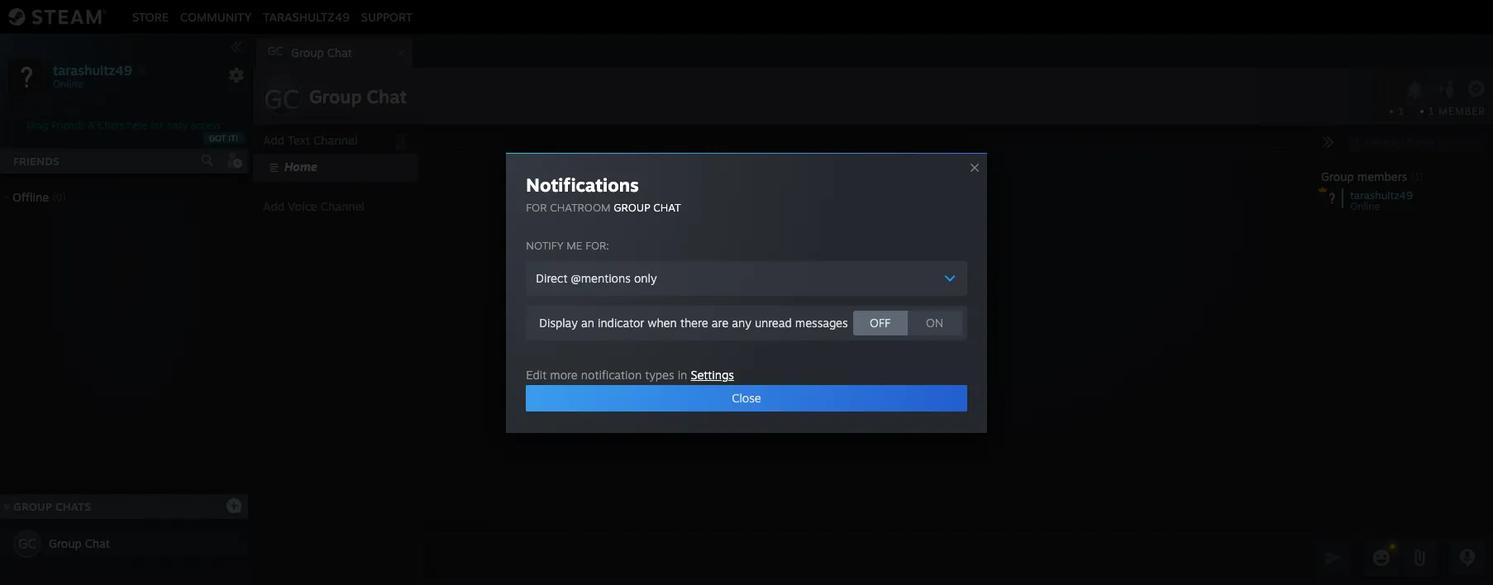 Task type: describe. For each thing, give the bounding box(es) containing it.
support link
[[355, 10, 419, 24]]

1 horizontal spatial chats
[[98, 119, 124, 131]]

0 vertical spatial tarashultz49
[[263, 10, 350, 24]]

direct @mentions only
[[536, 271, 657, 285]]

group inside gc group chat
[[291, 45, 324, 60]]

channel for add text channel
[[314, 133, 358, 147]]

notify me for:
[[526, 239, 609, 252]]

an
[[581, 315, 594, 330]]

close button
[[526, 385, 967, 411]]

chat down group chats
[[85, 537, 110, 551]]

me
[[567, 239, 582, 252]]

store link
[[127, 10, 174, 24]]

easy
[[166, 119, 188, 131]]

1 horizontal spatial group chat
[[309, 85, 407, 108]]

types
[[645, 368, 674, 382]]

1 member
[[1429, 105, 1486, 117]]

home
[[284, 160, 317, 174]]

november
[[658, 146, 698, 156]]

notifications for chatroom group chat
[[526, 173, 681, 214]]

settings
[[691, 368, 734, 382]]

indicator
[[598, 315, 644, 330]]

manage notification settings image
[[1405, 80, 1426, 99]]

&
[[88, 119, 95, 131]]

2023
[[714, 146, 735, 156]]

add for add text channel
[[263, 133, 285, 147]]

Filter by Name text field
[[1345, 132, 1487, 154]]

drag
[[27, 119, 49, 131]]

store
[[132, 10, 169, 24]]

display an indicator when there are any unread messages
[[539, 315, 848, 330]]

friday, november 17, 2023
[[630, 146, 735, 156]]

on
[[926, 315, 944, 330]]

unpin channel list image
[[390, 129, 412, 151]]

manage group chat settings image
[[1468, 80, 1489, 101]]

chat inside gc group chat
[[327, 45, 352, 60]]

add text channel
[[263, 133, 358, 147]]

online
[[1350, 200, 1380, 213]]

members
[[1358, 170, 1408, 184]]

add voice channel
[[263, 199, 365, 213]]

2 vertical spatial gc
[[18, 536, 36, 552]]

add a friend image
[[225, 151, 243, 170]]

notifications
[[526, 173, 639, 196]]

edit more notification types in settings close
[[526, 368, 761, 405]]

for:
[[586, 239, 609, 252]]

display
[[539, 315, 578, 330]]

member
[[1439, 105, 1486, 117]]

0 vertical spatial friends
[[51, 119, 85, 131]]

in
[[678, 368, 687, 382]]

off
[[870, 315, 891, 330]]

drag friends & chats here for easy access
[[27, 119, 221, 131]]

1 for 1
[[1399, 105, 1404, 117]]

1 vertical spatial gc
[[264, 83, 300, 116]]



Task type: locate. For each thing, give the bounding box(es) containing it.
text
[[288, 133, 310, 147]]

community link
[[174, 10, 257, 24]]

chats right collapse chats list icon
[[55, 500, 91, 514]]

1 vertical spatial chats
[[55, 500, 91, 514]]

community
[[180, 10, 252, 24]]

manage friends list settings image
[[228, 67, 245, 84]]

1 vertical spatial group chat
[[49, 537, 110, 551]]

0 vertical spatial chats
[[98, 119, 124, 131]]

0 horizontal spatial chats
[[55, 500, 91, 514]]

for up notify on the top of page
[[526, 201, 547, 214]]

1 add from the top
[[263, 133, 285, 147]]

chat down november in the top of the page
[[654, 201, 681, 214]]

group chats
[[14, 500, 91, 514]]

tarashultz49 up gc group chat
[[263, 10, 350, 24]]

more
[[550, 368, 578, 382]]

group members
[[1321, 170, 1408, 184]]

invite a friend to this group chat image
[[1436, 79, 1458, 100]]

add for add voice channel
[[263, 199, 285, 213]]

group chat up unpin channel list icon
[[309, 85, 407, 108]]

chat down tarashultz49 link
[[327, 45, 352, 60]]

tarashultz49 link
[[257, 10, 355, 24]]

0 vertical spatial channel
[[314, 133, 358, 147]]

gc up text
[[264, 83, 300, 116]]

add left text
[[263, 133, 285, 147]]

when
[[648, 315, 677, 330]]

@mentions
[[571, 271, 631, 285]]

chat inside notifications for chatroom group chat
[[654, 201, 681, 214]]

1 vertical spatial for
[[526, 201, 547, 214]]

access
[[191, 119, 221, 131]]

group chat
[[309, 85, 407, 108], [49, 537, 110, 551]]

channel right text
[[314, 133, 358, 147]]

0 vertical spatial add
[[263, 133, 285, 147]]

gc down tarashultz49 link
[[267, 44, 283, 58]]

2 1 from the left
[[1429, 105, 1435, 117]]

0 vertical spatial gc
[[267, 44, 283, 58]]

friends
[[51, 119, 85, 131], [13, 155, 59, 168]]

friday,
[[630, 146, 656, 156]]

edit
[[526, 368, 547, 382]]

1 vertical spatial friends
[[13, 155, 59, 168]]

1 horizontal spatial for
[[526, 201, 547, 214]]

tarashultz49
[[263, 10, 350, 24], [53, 62, 132, 78], [1350, 189, 1413, 202]]

chat up unpin channel list icon
[[367, 85, 407, 108]]

direct
[[536, 271, 568, 285]]

1 left member
[[1429, 105, 1435, 117]]

gc inside gc group chat
[[267, 44, 283, 58]]

group inside notifications for chatroom group chat
[[614, 201, 650, 214]]

voice
[[288, 199, 317, 213]]

for
[[150, 119, 164, 131], [526, 201, 547, 214]]

2 add from the top
[[263, 199, 285, 213]]

group chat down group chats
[[49, 537, 110, 551]]

search my friends list image
[[200, 153, 215, 168]]

only
[[634, 271, 657, 285]]

tarashultz49 up &
[[53, 62, 132, 78]]

0 horizontal spatial tarashultz49
[[53, 62, 132, 78]]

here
[[127, 119, 148, 131]]

0 horizontal spatial 1
[[1399, 105, 1404, 117]]

notify
[[526, 239, 564, 252]]

channel for add voice channel
[[321, 199, 365, 213]]

chats
[[98, 119, 124, 131], [55, 500, 91, 514]]

create a group chat image
[[226, 497, 242, 514]]

channel
[[314, 133, 358, 147], [321, 199, 365, 213]]

collapse chats list image
[[0, 503, 19, 510]]

17,
[[700, 146, 712, 156]]

chatroom
[[550, 201, 611, 214]]

0 horizontal spatial group chat
[[49, 537, 110, 551]]

gc group chat
[[267, 44, 352, 60]]

1 up filter by name text field
[[1399, 105, 1404, 117]]

1 horizontal spatial 1
[[1429, 105, 1435, 117]]

for right here
[[150, 119, 164, 131]]

1 for 1 member
[[1429, 105, 1435, 117]]

chats right &
[[98, 119, 124, 131]]

0 vertical spatial group chat
[[309, 85, 407, 108]]

group
[[291, 45, 324, 60], [309, 85, 362, 108], [1321, 170, 1354, 184], [614, 201, 650, 214], [14, 500, 52, 514], [49, 537, 82, 551]]

1 1 from the left
[[1399, 105, 1404, 117]]

friends down drag
[[13, 155, 59, 168]]

close
[[732, 391, 761, 405]]

send special image
[[1410, 548, 1430, 568]]

unread
[[755, 315, 792, 330]]

support
[[361, 10, 413, 24]]

messages
[[795, 315, 848, 330]]

there
[[680, 315, 708, 330]]

1 vertical spatial tarashultz49
[[53, 62, 132, 78]]

friends left &
[[51, 119, 85, 131]]

close this tab image
[[393, 48, 409, 58]]

are
[[712, 315, 729, 330]]

2 vertical spatial tarashultz49
[[1350, 189, 1413, 202]]

tarashultz49 online
[[1350, 189, 1413, 213]]

add left voice
[[263, 199, 285, 213]]

1 vertical spatial add
[[263, 199, 285, 213]]

chat
[[327, 45, 352, 60], [367, 85, 407, 108], [654, 201, 681, 214], [85, 537, 110, 551]]

for inside notifications for chatroom group chat
[[526, 201, 547, 214]]

submit image
[[1323, 547, 1345, 569]]

0 horizontal spatial for
[[150, 119, 164, 131]]

2 horizontal spatial tarashultz49
[[1350, 189, 1413, 202]]

1 vertical spatial channel
[[321, 199, 365, 213]]

channel right voice
[[321, 199, 365, 213]]

tarashultz49 down members
[[1350, 189, 1413, 202]]

any
[[732, 315, 751, 330]]

0 vertical spatial for
[[150, 119, 164, 131]]

offline
[[12, 190, 49, 204]]

1
[[1399, 105, 1404, 117], [1429, 105, 1435, 117]]

gc down collapse chats list icon
[[18, 536, 36, 552]]

1 horizontal spatial tarashultz49
[[263, 10, 350, 24]]

collapse member list image
[[1321, 136, 1335, 149]]

None text field
[[423, 538, 1312, 579]]

notification
[[581, 368, 642, 382]]

add
[[263, 133, 285, 147], [263, 199, 285, 213]]

gc
[[267, 44, 283, 58], [264, 83, 300, 116], [18, 536, 36, 552]]



Task type: vqa. For each thing, say whether or not it's contained in the screenshot.
the a on the left top of the page
no



